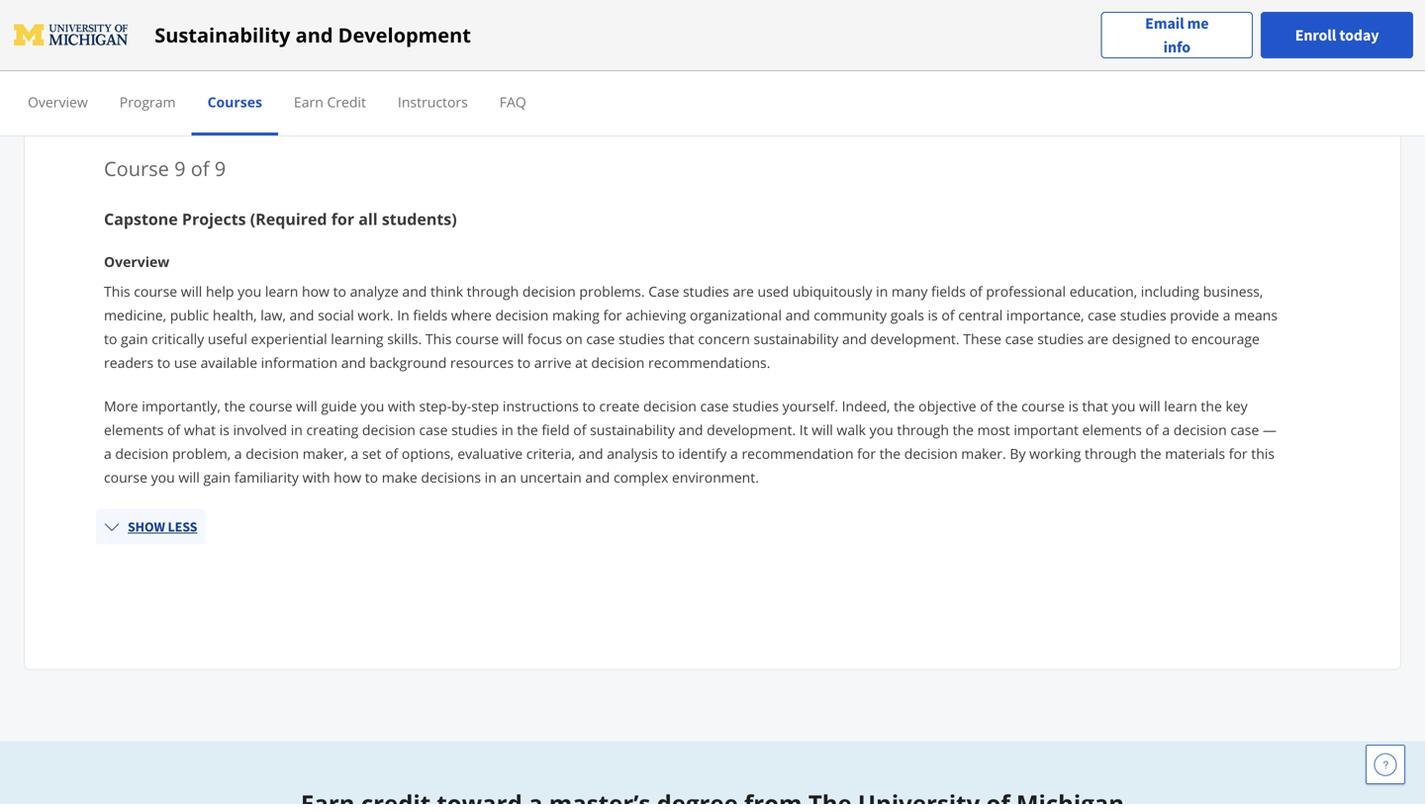 Task type: describe. For each thing, give the bounding box(es) containing it.
capstone
[[104, 208, 178, 230]]

decision down more
[[115, 445, 169, 463]]

studies up designed
[[1120, 306, 1167, 325]]

the down objective
[[953, 421, 974, 440]]

0 horizontal spatial with
[[302, 468, 330, 487]]

case left —
[[1231, 421, 1259, 440]]

where
[[451, 306, 492, 325]]

analyze
[[350, 282, 399, 301]]

materials
[[1165, 445, 1225, 463]]

community
[[814, 306, 887, 325]]

you down indeed,
[[870, 421, 893, 440]]

help
[[206, 282, 234, 301]]

enroll today button
[[1261, 12, 1413, 58]]

program link
[[120, 93, 176, 111]]

certificate menu element
[[12, 71, 1413, 136]]

options,
[[402, 445, 454, 463]]

decision up 'making'
[[522, 282, 576, 301]]

will left guide
[[296, 397, 317, 416]]

education,
[[1070, 282, 1137, 301]]

professional
[[986, 282, 1066, 301]]

in up evaluative
[[501, 421, 513, 440]]

the up involved
[[224, 397, 245, 416]]

earn credit link
[[294, 93, 366, 111]]

many
[[892, 282, 928, 301]]

these
[[963, 330, 1002, 349]]

studies up organizational
[[683, 282, 729, 301]]

an
[[500, 468, 516, 487]]

decisions
[[421, 468, 481, 487]]

a left set
[[351, 445, 359, 463]]

case down education,
[[1088, 306, 1117, 325]]

is inside this course will help you learn how to analyze and think through decision problems. case studies are used ubiquitously in many fields of professional education, including business, medicine, public health, law, and social work. in fields where decision making for achieving organizational and community goals is of central importance, case studies provide a means to gain critically useful experiential learning skills. this course will focus on case studies that concern sustainability and development. these case studies are designed to encourage readers to use available information and background resources to arrive at decision recommendations.
[[928, 306, 938, 325]]

overview inside certificate menu element
[[28, 93, 88, 111]]

of left the central
[[942, 306, 955, 325]]

the down the instructions
[[517, 421, 538, 440]]

yourself.
[[783, 397, 838, 416]]

problems.
[[579, 282, 645, 301]]

focus
[[527, 330, 562, 349]]

and down used
[[785, 306, 810, 325]]

gain inside the more importantly, the course will guide you with step-by-step instructions to create decision case studies yourself. indeed, the objective of the course is that you will learn the key elements of what is involved in creating decision case studies in the field of sustainability and development. it will walk you through the most important elements of a decision case — a decision problem, a decision maker, a set of options, evaluative criteria, and analysis to identify a recommendation for the decision maker. by working through the materials for this course you will gain familiarity with how to make decisions in an uncertain and complex environment.
[[203, 468, 231, 487]]

to left the create
[[582, 397, 596, 416]]

that inside the more importantly, the course will guide you with step-by-step instructions to create decision case studies yourself. indeed, the objective of the course is that you will learn the key elements of what is involved in creating decision case studies in the field of sustainability and development. it will walk you through the most important elements of a decision case — a decision problem, a decision maker, a set of options, evaluative criteria, and analysis to identify a recommendation for the decision maker. by working through the materials for this course you will gain familiarity with how to make decisions in an uncertain and complex environment.
[[1082, 397, 1108, 416]]

and right criteria,
[[579, 445, 603, 463]]

step
[[471, 397, 499, 416]]

means
[[1234, 306, 1278, 325]]

field
[[542, 421, 570, 440]]

show
[[128, 518, 165, 536]]

concern
[[698, 330, 750, 349]]

the down indeed,
[[880, 445, 901, 463]]

to left arrive
[[517, 353, 531, 372]]

course up medicine,
[[134, 282, 177, 301]]

encourage
[[1191, 330, 1260, 349]]

faq
[[500, 93, 526, 111]]

instructors
[[398, 93, 468, 111]]

indeed,
[[842, 397, 890, 416]]

course
[[104, 155, 169, 182]]

show less button
[[96, 509, 205, 545]]

of up projects at the left of page
[[191, 155, 209, 182]]

of right field
[[573, 421, 586, 440]]

resources
[[450, 353, 514, 372]]

for down walk
[[857, 445, 876, 463]]

university of michigan image
[[12, 19, 131, 51]]

case right on
[[586, 330, 615, 349]]

used
[[758, 282, 789, 301]]

the left materials
[[1140, 445, 1162, 463]]

importantly,
[[142, 397, 221, 416]]

maker.
[[961, 445, 1006, 463]]

you right guide
[[360, 397, 384, 416]]

by
[[1010, 445, 1026, 463]]

public
[[170, 306, 209, 325]]

learn inside this course will help you learn how to analyze and think through decision problems. case studies are used ubiquitously in many fields of professional education, including business, medicine, public health, law, and social work. in fields where decision making for achieving organizational and community goals is of central importance, case studies provide a means to gain critically useful experiential learning skills. this course will focus on case studies that concern sustainability and development. these case studies are designed to encourage readers to use available information and background resources to arrive at decision recommendations.
[[265, 282, 298, 301]]

at
[[575, 353, 588, 372]]

to left identify
[[662, 445, 675, 463]]

2 vertical spatial through
[[1085, 445, 1137, 463]]

development
[[338, 21, 471, 48]]

decision up materials
[[1174, 421, 1227, 440]]

making
[[552, 306, 600, 325]]

available
[[201, 353, 257, 372]]

1 vertical spatial fields
[[413, 306, 448, 325]]

of up the central
[[970, 282, 983, 301]]

set
[[362, 445, 381, 463]]

organizational
[[690, 306, 782, 325]]

earn
[[294, 93, 323, 111]]

achieving
[[626, 306, 686, 325]]

to down set
[[365, 468, 378, 487]]

1 vertical spatial through
[[897, 421, 949, 440]]

experiential
[[251, 330, 327, 349]]

decision down objective
[[904, 445, 958, 463]]

think
[[431, 282, 463, 301]]

(required
[[250, 208, 327, 230]]

decision up familiarity
[[246, 445, 299, 463]]

health,
[[213, 306, 257, 325]]

course up important
[[1021, 397, 1065, 416]]

0 vertical spatial this
[[104, 282, 130, 301]]

studies down importance,
[[1037, 330, 1084, 349]]

case down importance,
[[1005, 330, 1034, 349]]

info
[[1164, 37, 1191, 57]]

important
[[1014, 421, 1079, 440]]

decision right the create
[[643, 397, 697, 416]]

designed
[[1112, 330, 1171, 349]]

learning
[[331, 330, 384, 349]]

create
[[599, 397, 640, 416]]

step-
[[419, 397, 451, 416]]

in left an
[[485, 468, 497, 487]]

sustainability inside the more importantly, the course will guide you with step-by-step instructions to create decision case studies yourself. indeed, the objective of the course is that you will learn the key elements of what is involved in creating decision case studies in the field of sustainability and development. it will walk you through the most important elements of a decision case — a decision problem, a decision maker, a set of options, evaluative criteria, and analysis to identify a recommendation for the decision maker. by working through the materials for this course you will gain familiarity with how to make decisions in an uncertain and complex environment.
[[590, 421, 675, 440]]

readers
[[104, 353, 154, 372]]

credit
[[327, 93, 366, 111]]

social
[[318, 306, 354, 325]]

email me info button
[[1101, 11, 1253, 59]]

projects
[[182, 208, 246, 230]]

and up identify
[[679, 421, 703, 440]]

more
[[104, 397, 138, 416]]

course up involved
[[249, 397, 293, 416]]

complex
[[614, 468, 668, 487]]

development. inside the more importantly, the course will guide you with step-by-step instructions to create decision case studies yourself. indeed, the objective of the course is that you will learn the key elements of what is involved in creating decision case studies in the field of sustainability and development. it will walk you through the most important elements of a decision case — a decision problem, a decision maker, a set of options, evaluative criteria, and analysis to identify a recommendation for the decision maker. by working through the materials for this course you will gain familiarity with how to make decisions in an uncertain and complex environment.
[[707, 421, 796, 440]]

overview link
[[28, 93, 88, 111]]

for inside this course will help you learn how to analyze and think through decision problems. case studies are used ubiquitously in many fields of professional education, including business, medicine, public health, law, and social work. in fields where decision making for achieving organizational and community goals is of central importance, case studies provide a means to gain critically useful experiential learning skills. this course will focus on case studies that concern sustainability and development. these case studies are designed to encourage readers to use available information and background resources to arrive at decision recommendations.
[[603, 306, 622, 325]]

studies left yourself.
[[733, 397, 779, 416]]

it
[[800, 421, 808, 440]]

how inside the more importantly, the course will guide you with step-by-step instructions to create decision case studies yourself. indeed, the objective of the course is that you will learn the key elements of what is involved in creating decision case studies in the field of sustainability and development. it will walk you through the most important elements of a decision case — a decision problem, a decision maker, a set of options, evaluative criteria, and analysis to identify a recommendation for the decision maker. by working through the materials for this course you will gain familiarity with how to make decisions in an uncertain and complex environment.
[[334, 468, 361, 487]]

the up most
[[997, 397, 1018, 416]]

sustainability
[[155, 21, 290, 48]]

key
[[1226, 397, 1248, 416]]

most
[[977, 421, 1010, 440]]

of down designed
[[1146, 421, 1159, 440]]

1 horizontal spatial fields
[[931, 282, 966, 301]]

this course will help you learn how to analyze and think through decision problems. case studies are used ubiquitously in many fields of professional education, including business, medicine, public health, law, and social work. in fields where decision making for achieving organizational and community goals is of central importance, case studies provide a means to gain critically useful experiential learning skills. this course will focus on case studies that concern sustainability and development. these case studies are designed to encourage readers to use available information and background resources to arrive at decision recommendations.
[[104, 282, 1278, 372]]

today
[[1339, 25, 1379, 45]]

decision up focus
[[495, 306, 549, 325]]

1 9 from the left
[[174, 155, 186, 182]]

2 elements from the left
[[1082, 421, 1142, 440]]

critically
[[152, 330, 204, 349]]

background
[[369, 353, 447, 372]]

studies down "achieving"
[[619, 330, 665, 349]]

0 vertical spatial are
[[733, 282, 754, 301]]

a down more
[[104, 445, 112, 463]]

the right indeed,
[[894, 397, 915, 416]]

me
[[1187, 13, 1209, 33]]

of down 'importantly,'
[[167, 421, 180, 440]]

—
[[1263, 421, 1277, 440]]

and up earn
[[296, 21, 333, 48]]



Task type: locate. For each thing, give the bounding box(es) containing it.
0 vertical spatial how
[[302, 282, 330, 301]]

you
[[238, 282, 262, 301], [360, 397, 384, 416], [1112, 397, 1136, 416], [870, 421, 893, 440], [151, 468, 175, 487]]

1 horizontal spatial this
[[426, 330, 452, 349]]

0 horizontal spatial sustainability
[[590, 421, 675, 440]]

walk
[[837, 421, 866, 440]]

ubiquitously
[[793, 282, 872, 301]]

use
[[174, 353, 197, 372]]

in left many
[[876, 282, 888, 301]]

1 vertical spatial sustainability
[[590, 421, 675, 440]]

1 horizontal spatial that
[[1082, 397, 1108, 416]]

2 horizontal spatial is
[[1069, 397, 1079, 416]]

criteria,
[[526, 445, 575, 463]]

1 vertical spatial learn
[[1164, 397, 1197, 416]]

case
[[648, 282, 679, 301]]

fields right in
[[413, 306, 448, 325]]

0 horizontal spatial fields
[[413, 306, 448, 325]]

sustainability inside this course will help you learn how to analyze and think through decision problems. case studies are used ubiquitously in many fields of professional education, including business, medicine, public health, law, and social work. in fields where decision making for achieving organizational and community goals is of central importance, case studies provide a means to gain critically useful experiential learning skills. this course will focus on case studies that concern sustainability and development. these case studies are designed to encourage readers to use available information and background resources to arrive at decision recommendations.
[[754, 330, 839, 349]]

learn
[[265, 282, 298, 301], [1164, 397, 1197, 416]]

1 horizontal spatial overview
[[104, 253, 169, 271]]

2 vertical spatial is
[[219, 421, 230, 440]]

fields
[[931, 282, 966, 301], [413, 306, 448, 325]]

learn up law, on the top left of page
[[265, 282, 298, 301]]

earn credit
[[294, 93, 366, 111]]

0 horizontal spatial is
[[219, 421, 230, 440]]

case
[[1088, 306, 1117, 325], [586, 330, 615, 349], [1005, 330, 1034, 349], [700, 397, 729, 416], [419, 421, 448, 440], [1231, 421, 1259, 440]]

a
[[1223, 306, 1231, 325], [1162, 421, 1170, 440], [104, 445, 112, 463], [234, 445, 242, 463], [351, 445, 359, 463], [730, 445, 738, 463]]

by-
[[451, 397, 471, 416]]

what
[[184, 421, 216, 440]]

0 vertical spatial sustainability
[[754, 330, 839, 349]]

will left focus
[[503, 330, 524, 349]]

0 horizontal spatial overview
[[28, 93, 88, 111]]

course up resources
[[455, 330, 499, 349]]

more importantly, the course will guide you with step-by-step instructions to create decision case studies yourself. indeed, the objective of the course is that you will learn the key elements of what is involved in creating decision case studies in the field of sustainability and development. it will walk you through the most important elements of a decision case — a decision problem, a decision maker, a set of options, evaluative criteria, and analysis to identify a recommendation for the decision maker. by working through the materials for this course you will gain familiarity with how to make decisions in an uncertain and complex environment.
[[104, 397, 1277, 487]]

2 horizontal spatial through
[[1085, 445, 1137, 463]]

and down community
[[842, 330, 867, 349]]

learn inside the more importantly, the course will guide you with step-by-step instructions to create decision case studies yourself. indeed, the objective of the course is that you will learn the key elements of what is involved in creating decision case studies in the field of sustainability and development. it will walk you through the most important elements of a decision case — a decision problem, a decision maker, a set of options, evaluative criteria, and analysis to identify a recommendation for the decision maker. by working through the materials for this course you will gain familiarity with how to make decisions in an uncertain and complex environment.
[[1164, 397, 1197, 416]]

1 vertical spatial that
[[1082, 397, 1108, 416]]

0 horizontal spatial are
[[733, 282, 754, 301]]

overview down capstone
[[104, 253, 169, 271]]

in
[[876, 282, 888, 301], [291, 421, 303, 440], [501, 421, 513, 440], [485, 468, 497, 487]]

problem,
[[172, 445, 231, 463]]

1 vertical spatial with
[[302, 468, 330, 487]]

show less
[[128, 518, 197, 536]]

and down learning
[[341, 353, 366, 372]]

1 horizontal spatial how
[[334, 468, 361, 487]]

will up 'public'
[[181, 282, 202, 301]]

in inside this course will help you learn how to analyze and think through decision problems. case studies are used ubiquitously in many fields of professional education, including business, medicine, public health, law, and social work. in fields where decision making for achieving organizational and community goals is of central importance, case studies provide a means to gain critically useful experiential learning skills. this course will focus on case studies that concern sustainability and development. these case studies are designed to encourage readers to use available information and background resources to arrive at decision recommendations.
[[876, 282, 888, 301]]

arrive
[[534, 353, 572, 372]]

you down designed
[[1112, 397, 1136, 416]]

1 horizontal spatial gain
[[203, 468, 231, 487]]

0 horizontal spatial that
[[669, 330, 695, 349]]

and up in
[[402, 282, 427, 301]]

of up most
[[980, 397, 993, 416]]

of
[[191, 155, 209, 182], [970, 282, 983, 301], [942, 306, 955, 325], [980, 397, 993, 416], [167, 421, 180, 440], [573, 421, 586, 440], [1146, 421, 1159, 440], [385, 445, 398, 463]]

the
[[224, 397, 245, 416], [894, 397, 915, 416], [997, 397, 1018, 416], [1201, 397, 1222, 416], [517, 421, 538, 440], [953, 421, 974, 440], [880, 445, 901, 463], [1140, 445, 1162, 463]]

0 vertical spatial learn
[[265, 282, 298, 301]]

working
[[1029, 445, 1081, 463]]

creating
[[306, 421, 359, 440]]

0 vertical spatial is
[[928, 306, 938, 325]]

to
[[333, 282, 346, 301], [104, 330, 117, 349], [1175, 330, 1188, 349], [157, 353, 170, 372], [517, 353, 531, 372], [582, 397, 596, 416], [662, 445, 675, 463], [365, 468, 378, 487]]

elements right important
[[1082, 421, 1142, 440]]

0 horizontal spatial elements
[[104, 421, 164, 440]]

on
[[566, 330, 583, 349]]

0 vertical spatial development.
[[871, 330, 960, 349]]

goals
[[891, 306, 924, 325]]

are
[[733, 282, 754, 301], [1087, 330, 1109, 349]]

analysis
[[607, 445, 658, 463]]

1 vertical spatial this
[[426, 330, 452, 349]]

program
[[120, 93, 176, 111]]

1 vertical spatial gain
[[203, 468, 231, 487]]

through down objective
[[897, 421, 949, 440]]

to left 'use'
[[157, 353, 170, 372]]

gain down "problem," at bottom left
[[203, 468, 231, 487]]

you up health,
[[238, 282, 262, 301]]

development.
[[871, 330, 960, 349], [707, 421, 796, 440]]

0 vertical spatial overview
[[28, 93, 88, 111]]

1 vertical spatial development.
[[707, 421, 796, 440]]

1 horizontal spatial with
[[388, 397, 416, 416]]

the left key
[[1201, 397, 1222, 416]]

to down provide
[[1175, 330, 1188, 349]]

elements down more
[[104, 421, 164, 440]]

enroll
[[1295, 25, 1336, 45]]

environment.
[[672, 468, 759, 487]]

how
[[302, 282, 330, 301], [334, 468, 361, 487]]

0 vertical spatial through
[[467, 282, 519, 301]]

information
[[261, 353, 338, 372]]

including
[[1141, 282, 1200, 301]]

will right it
[[812, 421, 833, 440]]

0 horizontal spatial 9
[[174, 155, 186, 182]]

9
[[174, 155, 186, 182], [215, 155, 226, 182]]

email me info
[[1145, 13, 1209, 57]]

development. down goals
[[871, 330, 960, 349]]

0 vertical spatial with
[[388, 397, 416, 416]]

a down involved
[[234, 445, 242, 463]]

this
[[104, 282, 130, 301], [426, 330, 452, 349]]

involved
[[233, 421, 287, 440]]

and up the experiential
[[290, 306, 314, 325]]

1 horizontal spatial sustainability
[[754, 330, 839, 349]]

through right working
[[1085, 445, 1137, 463]]

case down step-
[[419, 421, 448, 440]]

through inside this course will help you learn how to analyze and think through decision problems. case studies are used ubiquitously in many fields of professional education, including business, medicine, public health, law, and social work. in fields where decision making for achieving organizational and community goals is of central importance, case studies provide a means to gain critically useful experiential learning skills. this course will focus on case studies that concern sustainability and development. these case studies are designed to encourage readers to use available information and background resources to arrive at decision recommendations.
[[467, 282, 519, 301]]

familiarity
[[234, 468, 299, 487]]

1 elements from the left
[[104, 421, 164, 440]]

1 horizontal spatial through
[[897, 421, 949, 440]]

work.
[[358, 306, 393, 325]]

a up environment.
[[730, 445, 738, 463]]

make
[[382, 468, 417, 487]]

to up social
[[333, 282, 346, 301]]

a up materials
[[1162, 421, 1170, 440]]

2 9 from the left
[[215, 155, 226, 182]]

decision up set
[[362, 421, 416, 440]]

for
[[331, 208, 354, 230], [603, 306, 622, 325], [857, 445, 876, 463], [1229, 445, 1248, 463]]

this
[[1251, 445, 1275, 463]]

courses link
[[207, 93, 262, 111]]

in
[[397, 306, 409, 325]]

for left this on the right bottom of the page
[[1229, 445, 1248, 463]]

through up where
[[467, 282, 519, 301]]

students)
[[382, 208, 457, 230]]

gain down medicine,
[[121, 330, 148, 349]]

1 horizontal spatial elements
[[1082, 421, 1142, 440]]

help center image
[[1374, 753, 1398, 777]]

you inside this course will help you learn how to analyze and think through decision problems. case studies are used ubiquitously in many fields of professional education, including business, medicine, public health, law, and social work. in fields where decision making for achieving organizational and community goals is of central importance, case studies provide a means to gain critically useful experiential learning skills. this course will focus on case studies that concern sustainability and development. these case studies are designed to encourage readers to use available information and background resources to arrive at decision recommendations.
[[238, 282, 262, 301]]

0 vertical spatial fields
[[931, 282, 966, 301]]

0 horizontal spatial through
[[467, 282, 519, 301]]

1 vertical spatial is
[[1069, 397, 1079, 416]]

0 horizontal spatial how
[[302, 282, 330, 301]]

0 horizontal spatial learn
[[265, 282, 298, 301]]

is right what
[[219, 421, 230, 440]]

for left all on the top left
[[331, 208, 354, 230]]

identify
[[679, 445, 727, 463]]

business,
[[1203, 282, 1263, 301]]

uncertain
[[520, 468, 582, 487]]

with down maker,
[[302, 468, 330, 487]]

sustainability and development
[[155, 21, 471, 48]]

case down recommendations.
[[700, 397, 729, 416]]

studies down step
[[451, 421, 498, 440]]

gain inside this course will help you learn how to analyze and think through decision problems. case studies are used ubiquitously in many fields of professional education, including business, medicine, public health, law, and social work. in fields where decision making for achieving organizational and community goals is of central importance, case studies provide a means to gain critically useful experiential learning skills. this course will focus on case studies that concern sustainability and development. these case studies are designed to encourage readers to use available information and background resources to arrive at decision recommendations.
[[121, 330, 148, 349]]

for down problems.
[[603, 306, 622, 325]]

recommendations.
[[648, 353, 770, 372]]

courses
[[207, 93, 262, 111]]

0 horizontal spatial development.
[[707, 421, 796, 440]]

maker,
[[303, 445, 347, 463]]

objective
[[919, 397, 976, 416]]

medicine,
[[104, 306, 166, 325]]

0 horizontal spatial gain
[[121, 330, 148, 349]]

enroll today
[[1295, 25, 1379, 45]]

and down analysis
[[585, 468, 610, 487]]

1 horizontal spatial learn
[[1164, 397, 1197, 416]]

central
[[958, 306, 1003, 325]]

in left creating
[[291, 421, 303, 440]]

course 9 of 9
[[104, 155, 226, 182]]

decision right the at
[[591, 353, 645, 372]]

how inside this course will help you learn how to analyze and think through decision problems. case studies are used ubiquitously in many fields of professional education, including business, medicine, public health, law, and social work. in fields where decision making for achieving organizational and community goals is of central importance, case studies provide a means to gain critically useful experiential learning skills. this course will focus on case studies that concern sustainability and development. these case studies are designed to encourage readers to use available information and background resources to arrive at decision recommendations.
[[302, 282, 330, 301]]

course up show
[[104, 468, 147, 487]]

useful
[[208, 330, 247, 349]]

how down maker,
[[334, 468, 361, 487]]

are up organizational
[[733, 282, 754, 301]]

a up encourage in the right top of the page
[[1223, 306, 1231, 325]]

development. up recommendation
[[707, 421, 796, 440]]

evaluative
[[457, 445, 523, 463]]

9 right course
[[174, 155, 186, 182]]

9 up projects at the left of page
[[215, 155, 226, 182]]

0 vertical spatial that
[[669, 330, 695, 349]]

1 vertical spatial how
[[334, 468, 361, 487]]

provide
[[1170, 306, 1219, 325]]

how up social
[[302, 282, 330, 301]]

recommendation
[[742, 445, 854, 463]]

1 horizontal spatial development.
[[871, 330, 960, 349]]

email
[[1145, 13, 1184, 33]]

this right the skills.
[[426, 330, 452, 349]]

development. inside this course will help you learn how to analyze and think through decision problems. case studies are used ubiquitously in many fields of professional education, including business, medicine, public health, law, and social work. in fields where decision making for achieving organizational and community goals is of central importance, case studies provide a means to gain critically useful experiential learning skills. this course will focus on case studies that concern sustainability and development. these case studies are designed to encourage readers to use available information and background resources to arrive at decision recommendations.
[[871, 330, 960, 349]]

that inside this course will help you learn how to analyze and think through decision problems. case studies are used ubiquitously in many fields of professional education, including business, medicine, public health, law, and social work. in fields where decision making for achieving organizational and community goals is of central importance, case studies provide a means to gain critically useful experiential learning skills. this course will focus on case studies that concern sustainability and development. these case studies are designed to encourage readers to use available information and background resources to arrive at decision recommendations.
[[669, 330, 695, 349]]

will down designed
[[1139, 397, 1161, 416]]

sustainability down used
[[754, 330, 839, 349]]

1 horizontal spatial are
[[1087, 330, 1109, 349]]

instructions
[[503, 397, 579, 416]]

elements
[[104, 421, 164, 440], [1082, 421, 1142, 440]]

will
[[181, 282, 202, 301], [503, 330, 524, 349], [296, 397, 317, 416], [1139, 397, 1161, 416], [812, 421, 833, 440], [178, 468, 200, 487]]

1 vertical spatial overview
[[104, 253, 169, 271]]

capstone projects (required for all students)
[[104, 208, 457, 230]]

fields right many
[[931, 282, 966, 301]]

0 vertical spatial gain
[[121, 330, 148, 349]]

of right set
[[385, 445, 398, 463]]

1 vertical spatial are
[[1087, 330, 1109, 349]]

a inside this course will help you learn how to analyze and think through decision problems. case studies are used ubiquitously in many fields of professional education, including business, medicine, public health, law, and social work. in fields where decision making for achieving organizational and community goals is of central importance, case studies provide a means to gain critically useful experiential learning skills. this course will focus on case studies that concern sustainability and development. these case studies are designed to encourage readers to use available information and background resources to arrive at decision recommendations.
[[1223, 306, 1231, 325]]

will down "problem," at bottom left
[[178, 468, 200, 487]]

with left step-
[[388, 397, 416, 416]]

to up readers
[[104, 330, 117, 349]]

sustainability up analysis
[[590, 421, 675, 440]]

you down "problem," at bottom left
[[151, 468, 175, 487]]

1 horizontal spatial 9
[[215, 155, 226, 182]]

guide
[[321, 397, 357, 416]]

1 horizontal spatial is
[[928, 306, 938, 325]]

0 horizontal spatial this
[[104, 282, 130, 301]]

learn up materials
[[1164, 397, 1197, 416]]

all
[[359, 208, 378, 230]]



Task type: vqa. For each thing, say whether or not it's contained in the screenshot.
assignment.
no



